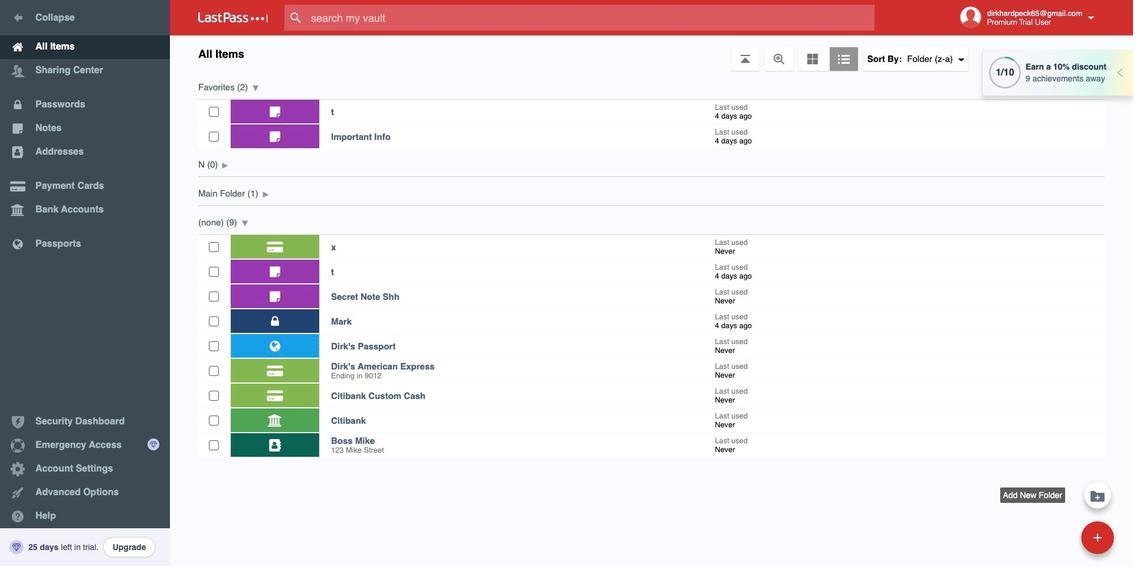 Task type: locate. For each thing, give the bounding box(es) containing it.
main navigation navigation
[[0, 0, 170, 566]]

lastpass image
[[198, 12, 268, 23]]



Task type: vqa. For each thing, say whether or not it's contained in the screenshot.
dialog
no



Task type: describe. For each thing, give the bounding box(es) containing it.
vault options navigation
[[170, 35, 1134, 71]]

new item navigation
[[1001, 478, 1122, 566]]

search my vault text field
[[285, 5, 898, 31]]

Search search field
[[285, 5, 898, 31]]

main content main content
[[170, 71, 1134, 457]]



